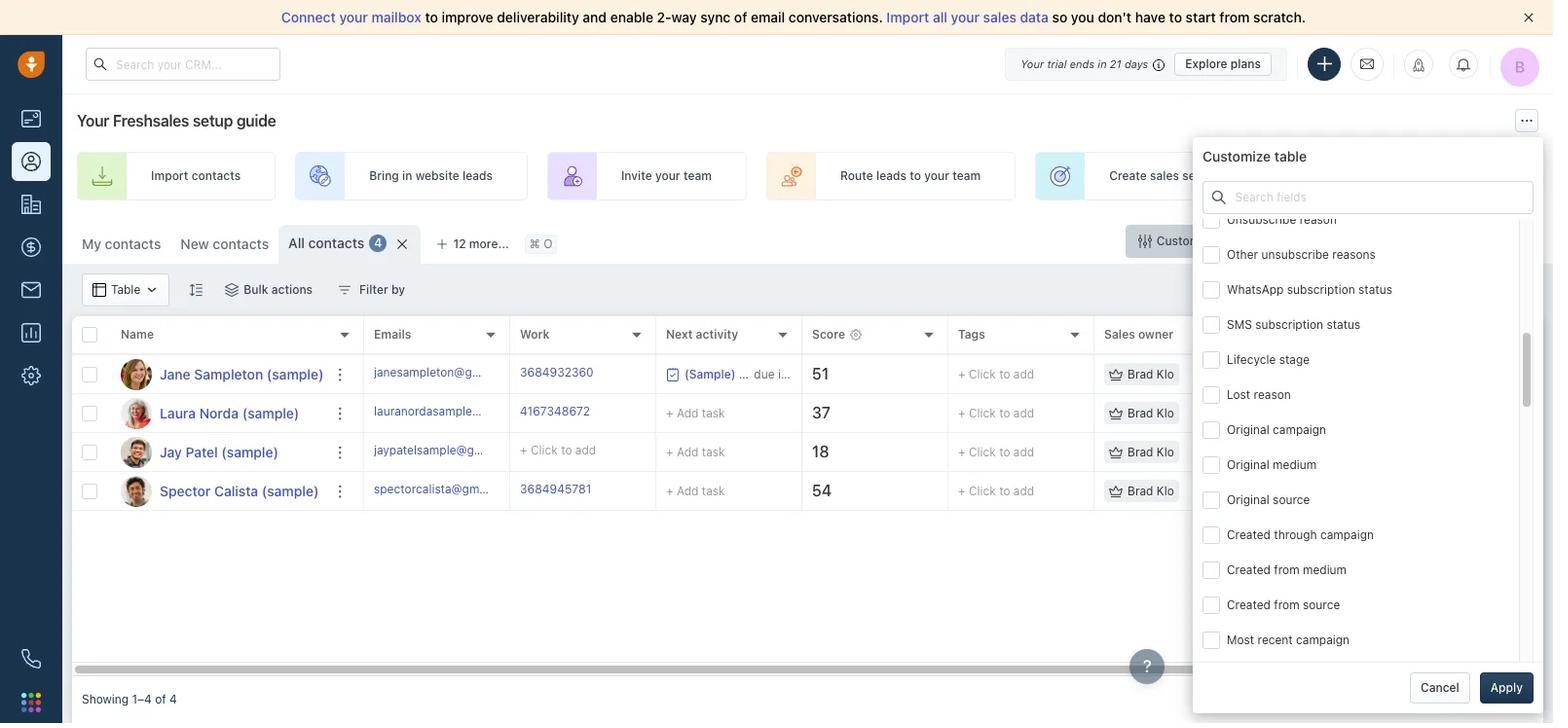 Task type: locate. For each thing, give the bounding box(es) containing it.
recent
[[1258, 633, 1294, 648]]

grid containing 51
[[72, 317, 1554, 677]]

my contacts button
[[72, 225, 171, 264], [82, 236, 161, 252]]

0 horizontal spatial import contacts
[[151, 169, 241, 184]]

2 + click to add from the top
[[959, 406, 1035, 421]]

1 vertical spatial table
[[1220, 234, 1248, 248]]

1 vertical spatial import contacts
[[1297, 234, 1387, 248]]

status down reasons
[[1359, 282, 1393, 297]]

reason up "other unsubscribe reasons"
[[1300, 212, 1338, 227]]

1 leads from the left
[[463, 169, 493, 184]]

grid
[[72, 317, 1554, 677]]

from
[[1220, 9, 1250, 25], [1275, 563, 1300, 578], [1275, 598, 1300, 613]]

add contact button
[[1439, 225, 1544, 258]]

1 horizontal spatial team
[[953, 169, 981, 184]]

in left 21 on the top right of the page
[[1098, 57, 1107, 70]]

2 brad from the top
[[1128, 406, 1154, 421]]

1 + add task from the top
[[666, 406, 725, 420]]

from right start
[[1220, 9, 1250, 25]]

0 vertical spatial original
[[1228, 423, 1270, 437]]

contacts right all
[[308, 235, 365, 251]]

2 leads from the left
[[877, 169, 907, 184]]

original source
[[1228, 493, 1311, 507]]

your
[[339, 9, 368, 25], [951, 9, 980, 25], [656, 169, 681, 184], [925, 169, 950, 184], [1406, 169, 1431, 184]]

your left "mailbox"
[[339, 9, 368, 25]]

Search fields field
[[1203, 181, 1534, 214]]

original down lost
[[1228, 423, 1270, 437]]

spectorcalista@gmail.com 3684945781
[[374, 482, 592, 497]]

task for 18
[[702, 445, 725, 459]]

1 vertical spatial import
[[151, 169, 188, 184]]

1 vertical spatial task
[[702, 445, 725, 459]]

click for 54
[[969, 484, 996, 499]]

table up unsubscribe reason
[[1275, 148, 1307, 165]]

campaign right recent
[[1297, 633, 1350, 648]]

(sample) for jay patel (sample)
[[222, 444, 279, 460]]

phone element
[[12, 640, 51, 679]]

row group containing jane sampleton (sample)
[[72, 356, 364, 511]]

0 vertical spatial created
[[1228, 528, 1271, 542]]

sales right create at the right
[[1151, 169, 1180, 184]]

add for 51
[[1014, 367, 1035, 382]]

route leads to your team link
[[767, 152, 1016, 201]]

(sample) down jane sampleton (sample) link
[[242, 405, 299, 421]]

3 + add task from the top
[[666, 484, 725, 498]]

laura norda (sample) link
[[160, 404, 299, 423]]

medium up qualified
[[1273, 458, 1317, 472]]

press space to select this row. row containing 54
[[364, 473, 1554, 511]]

import contacts link
[[77, 152, 276, 201]]

3 created from the top
[[1228, 598, 1271, 613]]

unsubscribe
[[1228, 212, 1297, 227]]

filter by
[[360, 283, 405, 297]]

original up original source
[[1228, 458, 1270, 472]]

press space to select this row. row
[[72, 356, 364, 395], [364, 356, 1554, 395], [72, 395, 364, 434], [364, 395, 1554, 434], [72, 434, 364, 473], [364, 434, 1554, 473], [72, 473, 364, 511], [364, 473, 1554, 511]]

1 vertical spatial container_wx8msf4aqz5i3rn1 image
[[666, 368, 680, 381]]

1 row group from the left
[[72, 356, 364, 511]]

add inside "button"
[[1466, 234, 1488, 248]]

0 horizontal spatial reason
[[1254, 388, 1292, 402]]

1 j image from the top
[[121, 359, 152, 390]]

reason right lost
[[1254, 388, 1292, 402]]

from for created from medium
[[1275, 563, 1300, 578]]

import left all
[[887, 9, 930, 25]]

1 task from the top
[[702, 406, 725, 420]]

jay
[[160, 444, 182, 460]]

and
[[583, 9, 607, 25]]

2 original from the top
[[1228, 458, 1270, 472]]

2 + add task from the top
[[666, 445, 725, 459]]

all
[[288, 235, 305, 251]]

0 horizontal spatial table
[[1220, 234, 1248, 248]]

3 task from the top
[[702, 484, 725, 498]]

4 brad klo from the top
[[1128, 484, 1175, 499]]

brad for 37
[[1128, 406, 1154, 421]]

team
[[684, 169, 712, 184], [953, 169, 981, 184]]

(sample) right calista
[[262, 483, 319, 499]]

brad klo
[[1128, 367, 1175, 382], [1128, 406, 1175, 421], [1128, 445, 1175, 460], [1128, 484, 1175, 499]]

1 vertical spatial campaign
[[1321, 528, 1375, 542]]

all contacts link
[[288, 234, 365, 253]]

table down the unsubscribe
[[1220, 234, 1248, 248]]

original
[[1228, 423, 1270, 437], [1228, 458, 1270, 472], [1228, 493, 1270, 507]]

add
[[1014, 367, 1035, 382], [1014, 406, 1035, 421], [576, 443, 596, 458], [1014, 445, 1035, 460], [1014, 484, 1035, 499]]

2 created from the top
[[1228, 563, 1271, 578]]

laura norda (sample)
[[160, 405, 299, 421]]

in right bring
[[402, 169, 413, 184]]

4 up 'filter by'
[[374, 236, 382, 251]]

0 horizontal spatial of
[[155, 693, 166, 708]]

1 vertical spatial customize
[[1157, 234, 1217, 248]]

(sample) up spector calista (sample)
[[222, 444, 279, 460]]

showing
[[82, 693, 129, 708]]

contacted
[[1272, 367, 1330, 382]]

0 horizontal spatial team
[[684, 169, 712, 184]]

0 vertical spatial in
[[1098, 57, 1107, 70]]

contacts down the search fields field
[[1338, 234, 1387, 248]]

1 vertical spatial in
[[402, 169, 413, 184]]

spectorcalista@gmail.com
[[374, 482, 519, 497]]

status down whatsapp subscription status
[[1327, 317, 1361, 332]]

1 vertical spatial original
[[1228, 458, 1270, 472]]

scratch.
[[1254, 9, 1307, 25]]

lost reason
[[1228, 388, 1292, 402]]

0 horizontal spatial container_wx8msf4aqz5i3rn1 image
[[93, 284, 106, 297]]

o
[[544, 237, 553, 252]]

created for created from medium
[[1228, 563, 1271, 578]]

your left trial
[[1021, 57, 1045, 70]]

2 vertical spatial campaign
[[1297, 633, 1350, 648]]

created down original source
[[1228, 528, 1271, 542]]

campaign right through
[[1321, 528, 1375, 542]]

your left freshsales
[[77, 112, 109, 130]]

filter by button
[[325, 274, 418, 307]]

spector calista (sample) link
[[160, 482, 319, 501]]

customize table inside customize table button
[[1157, 234, 1248, 248]]

most recent campaign
[[1228, 633, 1350, 648]]

1 vertical spatial 4
[[169, 693, 177, 708]]

2 brad klo from the top
[[1128, 406, 1175, 421]]

your trial ends in 21 days
[[1021, 57, 1149, 70]]

unqualified
[[1272, 445, 1335, 460]]

klo for 18
[[1157, 445, 1175, 460]]

your right up
[[1406, 169, 1431, 184]]

container_wx8msf4aqz5i3rn1 image
[[93, 284, 106, 297], [666, 368, 680, 381], [1110, 407, 1123, 420]]

1 vertical spatial created
[[1228, 563, 1271, 578]]

add
[[1466, 234, 1488, 248], [677, 406, 699, 420], [677, 445, 699, 459], [677, 484, 699, 498]]

21
[[1110, 57, 1122, 70]]

2 vertical spatial from
[[1275, 598, 1300, 613]]

original down original medium
[[1228, 493, 1270, 507]]

1 brad from the top
[[1128, 367, 1154, 382]]

1 horizontal spatial your
[[1021, 57, 1045, 70]]

task for 54
[[702, 484, 725, 498]]

source up most recent campaign
[[1304, 598, 1341, 613]]

1 horizontal spatial reason
[[1300, 212, 1338, 227]]

4 klo from the top
[[1157, 484, 1175, 499]]

jane
[[160, 366, 191, 382]]

original for original campaign
[[1228, 423, 1270, 437]]

2 vertical spatial + add task
[[666, 484, 725, 498]]

1 vertical spatial customize table
[[1157, 234, 1248, 248]]

enable
[[611, 9, 654, 25]]

0 horizontal spatial sales
[[984, 9, 1017, 25]]

1 horizontal spatial leads
[[877, 169, 907, 184]]

explore plans link
[[1175, 52, 1272, 76]]

contacts inside button
[[1338, 234, 1387, 248]]

cancel button
[[1411, 673, 1471, 704]]

press space to select this row. row containing spector calista (sample)
[[72, 473, 364, 511]]

0 vertical spatial campaign
[[1273, 423, 1327, 437]]

0 vertical spatial import
[[887, 9, 930, 25]]

2 row group from the left
[[364, 356, 1554, 511]]

1 horizontal spatial of
[[735, 9, 748, 25]]

improve
[[442, 9, 494, 25]]

4 right '1–4'
[[169, 693, 177, 708]]

connect
[[281, 9, 336, 25]]

0 vertical spatial medium
[[1273, 458, 1317, 472]]

subscription
[[1288, 282, 1356, 297], [1256, 317, 1324, 332]]

import down "your freshsales setup guide"
[[151, 169, 188, 184]]

from down created from medium
[[1275, 598, 1300, 613]]

activity
[[696, 328, 739, 342]]

container_wx8msf4aqz5i3rn1 image left table
[[93, 284, 106, 297]]

0 vertical spatial of
[[735, 9, 748, 25]]

new
[[181, 236, 209, 252]]

sales owner
[[1105, 328, 1174, 342]]

container_wx8msf4aqz5i3rn1 image inside filter by button
[[338, 284, 352, 297]]

task
[[702, 406, 725, 420], [702, 445, 725, 459], [702, 484, 725, 498]]

0 vertical spatial + add task
[[666, 406, 725, 420]]

table button
[[82, 274, 170, 307]]

0 vertical spatial status
[[1359, 282, 1393, 297]]

2 vertical spatial import
[[1297, 234, 1334, 248]]

import
[[887, 9, 930, 25], [151, 169, 188, 184], [1297, 234, 1334, 248]]

1 vertical spatial + add task
[[666, 445, 725, 459]]

2 vertical spatial task
[[702, 484, 725, 498]]

contacts right 'my'
[[105, 236, 161, 252]]

1 + click to add from the top
[[959, 367, 1035, 382]]

1 vertical spatial j image
[[121, 437, 152, 468]]

3 brad klo from the top
[[1128, 445, 1175, 460]]

customize up sequence
[[1203, 148, 1272, 165]]

1 brad klo from the top
[[1128, 367, 1175, 382]]

leads right route in the right of the page
[[877, 169, 907, 184]]

1 klo from the top
[[1157, 367, 1175, 382]]

klo for 54
[[1157, 484, 1175, 499]]

0 vertical spatial task
[[702, 406, 725, 420]]

guide
[[237, 112, 276, 130]]

container_wx8msf4aqz5i3rn1 image inside table popup button
[[93, 284, 106, 297]]

new contacts button
[[171, 225, 279, 264], [181, 236, 269, 252]]

your right route in the right of the page
[[925, 169, 950, 184]]

1 horizontal spatial import contacts
[[1297, 234, 1387, 248]]

container_wx8msf4aqz5i3rn1 image inside bulk actions button
[[225, 284, 239, 297]]

1 horizontal spatial import
[[887, 9, 930, 25]]

(sample) for laura norda (sample)
[[242, 405, 299, 421]]

0 horizontal spatial your
[[77, 112, 109, 130]]

medium down created through campaign
[[1304, 563, 1347, 578]]

import down unsubscribe reason
[[1297, 234, 1334, 248]]

bulk actions button
[[213, 274, 325, 307]]

of right sync
[[735, 9, 748, 25]]

don't
[[1098, 9, 1132, 25]]

3 brad from the top
[[1128, 445, 1154, 460]]

2 klo from the top
[[1157, 406, 1175, 421]]

create sales sequence
[[1110, 169, 1238, 184]]

sales
[[1105, 328, 1136, 342]]

j image left jane
[[121, 359, 152, 390]]

you
[[1072, 9, 1095, 25]]

container_wx8msf4aqz5i3rn1 image
[[1213, 191, 1227, 205], [1139, 235, 1152, 248], [145, 284, 159, 297], [225, 284, 239, 297], [338, 284, 352, 297], [1110, 368, 1123, 381], [1110, 446, 1123, 459], [1110, 485, 1123, 498]]

medium
[[1273, 458, 1317, 472], [1304, 563, 1347, 578]]

j image
[[121, 359, 152, 390], [121, 437, 152, 468]]

press space to select this row. row containing jane sampleton (sample)
[[72, 356, 364, 395]]

data
[[1021, 9, 1049, 25]]

12
[[453, 237, 466, 251]]

source
[[1273, 493, 1311, 507], [1304, 598, 1341, 613]]

import contacts down the search fields field
[[1297, 234, 1387, 248]]

sales left data
[[984, 9, 1017, 25]]

contacts down the setup
[[192, 169, 241, 184]]

2 vertical spatial created
[[1228, 598, 1271, 613]]

container_wx8msf4aqz5i3rn1 image down sales on the right of the page
[[1110, 407, 1123, 420]]

+ click to add for 54
[[959, 484, 1035, 499]]

2 j image from the top
[[121, 437, 152, 468]]

+ add task
[[666, 406, 725, 420], [666, 445, 725, 459], [666, 484, 725, 498]]

campaign up the unqualified
[[1273, 423, 1327, 437]]

route
[[841, 169, 874, 184]]

name row
[[72, 317, 364, 356]]

4 + click to add from the top
[[959, 484, 1035, 499]]

0 horizontal spatial leads
[[463, 169, 493, 184]]

3 original from the top
[[1228, 493, 1270, 507]]

sales left pipeline in the right of the page
[[1434, 169, 1463, 184]]

l image
[[121, 398, 152, 429]]

1 horizontal spatial table
[[1275, 148, 1307, 165]]

import contacts down the setup
[[151, 169, 241, 184]]

4 brad from the top
[[1128, 484, 1154, 499]]

j image left jay
[[121, 437, 152, 468]]

created through campaign
[[1228, 528, 1375, 542]]

leads right website at left
[[463, 169, 493, 184]]

0 vertical spatial reason
[[1300, 212, 1338, 227]]

1 horizontal spatial 4
[[374, 236, 382, 251]]

customize table up sequence
[[1203, 148, 1307, 165]]

1 vertical spatial from
[[1275, 563, 1300, 578]]

your
[[1021, 57, 1045, 70], [77, 112, 109, 130]]

janesampleton@gmail.com
[[374, 365, 522, 380]]

qualified
[[1272, 484, 1321, 499]]

source up through
[[1273, 493, 1311, 507]]

+ add task for 18
[[666, 445, 725, 459]]

my contacts
[[82, 236, 161, 252]]

0 vertical spatial 4
[[374, 236, 382, 251]]

row group
[[72, 356, 364, 511], [364, 356, 1554, 511]]

press space to select this row. row containing jay patel (sample)
[[72, 434, 364, 473]]

4 inside "all contacts 4"
[[374, 236, 382, 251]]

subscription down "other unsubscribe reasons"
[[1288, 282, 1356, 297]]

import all your sales data link
[[887, 9, 1053, 25]]

phone image
[[21, 650, 41, 669]]

press space to select this row. row containing 51
[[364, 356, 1554, 395]]

whatsapp subscription status
[[1228, 282, 1393, 297]]

4
[[374, 236, 382, 251], [169, 693, 177, 708]]

all
[[933, 9, 948, 25]]

+ click to add for 37
[[959, 406, 1035, 421]]

reason for unsubscribe reason
[[1300, 212, 1338, 227]]

+ add task for 37
[[666, 406, 725, 420]]

brad
[[1128, 367, 1154, 382], [1128, 406, 1154, 421], [1128, 445, 1154, 460], [1128, 484, 1154, 499]]

your freshsales setup guide
[[77, 112, 276, 130]]

0 vertical spatial j image
[[121, 359, 152, 390]]

1 created from the top
[[1228, 528, 1271, 542]]

+ click to add for 51
[[959, 367, 1035, 382]]

2 vertical spatial container_wx8msf4aqz5i3rn1 image
[[1110, 407, 1123, 420]]

0 vertical spatial container_wx8msf4aqz5i3rn1 image
[[93, 284, 106, 297]]

explore plans
[[1186, 56, 1262, 71]]

customize table
[[1203, 148, 1307, 165], [1157, 234, 1248, 248]]

campaign for recent
[[1297, 633, 1350, 648]]

subscription up stage on the right of the page
[[1256, 317, 1324, 332]]

12 more...
[[453, 237, 509, 251]]

set up your sales pipeline
[[1366, 169, 1511, 184]]

3 klo from the top
[[1157, 445, 1175, 460]]

of right '1–4'
[[155, 693, 166, 708]]

campaign for through
[[1321, 528, 1375, 542]]

1 horizontal spatial in
[[1098, 57, 1107, 70]]

(sample) right sampleton
[[267, 366, 324, 382]]

2 horizontal spatial import
[[1297, 234, 1334, 248]]

1 vertical spatial subscription
[[1256, 317, 1324, 332]]

1 vertical spatial reason
[[1254, 388, 1292, 402]]

customize table down the unsubscribe
[[1157, 234, 1248, 248]]

in
[[1098, 57, 1107, 70], [402, 169, 413, 184]]

2 vertical spatial original
[[1228, 493, 1270, 507]]

2-
[[657, 9, 672, 25]]

0 horizontal spatial 4
[[169, 693, 177, 708]]

j image for jane sampleton (sample)
[[121, 359, 152, 390]]

customize left 'other'
[[1157, 234, 1217, 248]]

contacts
[[192, 169, 241, 184], [1338, 234, 1387, 248], [308, 235, 365, 251], [105, 236, 161, 252], [213, 236, 269, 252]]

klo
[[1157, 367, 1175, 382], [1157, 406, 1175, 421], [1157, 445, 1175, 460], [1157, 484, 1175, 499]]

1 vertical spatial your
[[77, 112, 109, 130]]

from up created from source on the bottom right of page
[[1275, 563, 1300, 578]]

container_wx8msf4aqz5i3rn1 image down next
[[666, 368, 680, 381]]

brad for 18
[[1128, 445, 1154, 460]]

1 vertical spatial status
[[1327, 317, 1361, 332]]

2 task from the top
[[702, 445, 725, 459]]

0 vertical spatial subscription
[[1288, 282, 1356, 297]]

0 vertical spatial your
[[1021, 57, 1045, 70]]

unsubscribe
[[1262, 247, 1330, 262]]

created up created from source on the bottom right of page
[[1228, 563, 1271, 578]]

Search your CRM... text field
[[86, 48, 281, 81]]

spector calista (sample)
[[160, 483, 319, 499]]

other unsubscribe reasons
[[1228, 247, 1376, 262]]

status for whatsapp subscription status
[[1359, 282, 1393, 297]]

created up most
[[1228, 598, 1271, 613]]

brad klo for 51
[[1128, 367, 1175, 382]]

sms subscription status
[[1228, 317, 1361, 332]]

3 + click to add from the top
[[959, 445, 1035, 460]]

1 original from the top
[[1228, 423, 1270, 437]]



Task type: vqa. For each thing, say whether or not it's contained in the screenshot.
Inbox
no



Task type: describe. For each thing, give the bounding box(es) containing it.
your right all
[[951, 9, 980, 25]]

from for created from source
[[1275, 598, 1300, 613]]

plans
[[1231, 56, 1262, 71]]

route leads to your team
[[841, 169, 981, 184]]

4167348672 link
[[520, 403, 590, 424]]

3684945781 link
[[520, 481, 592, 502]]

sequence
[[1183, 169, 1238, 184]]

container_wx8msf4aqz5i3rn1 image inside table popup button
[[145, 284, 159, 297]]

create
[[1110, 169, 1147, 184]]

jay patel (sample) link
[[160, 443, 279, 462]]

(sample) for spector calista (sample)
[[262, 483, 319, 499]]

create sales sequence link
[[1036, 152, 1273, 201]]

klo for 51
[[1157, 367, 1175, 382]]

add for 54
[[1014, 484, 1035, 499]]

2 horizontal spatial container_wx8msf4aqz5i3rn1 image
[[1110, 407, 1123, 420]]

other
[[1228, 247, 1259, 262]]

score
[[813, 328, 846, 342]]

add for 37
[[677, 406, 699, 420]]

most
[[1228, 633, 1255, 648]]

your for your freshsales setup guide
[[77, 112, 109, 130]]

subscription for whatsapp
[[1288, 282, 1356, 297]]

original campaign
[[1228, 423, 1327, 437]]

add for 54
[[677, 484, 699, 498]]

add for 18
[[677, 445, 699, 459]]

unsubscribe reason
[[1228, 212, 1338, 227]]

sampleton
[[194, 366, 263, 382]]

0 vertical spatial customize table
[[1203, 148, 1307, 165]]

2 horizontal spatial sales
[[1434, 169, 1463, 184]]

2 team from the left
[[953, 169, 981, 184]]

new contacts
[[181, 236, 269, 252]]

lauranordasample@gmail.com link
[[374, 403, 540, 424]]

freshsales
[[113, 112, 189, 130]]

my
[[82, 236, 101, 252]]

created for created through campaign
[[1228, 528, 1271, 542]]

1 vertical spatial source
[[1304, 598, 1341, 613]]

name column header
[[111, 317, 364, 356]]

press space to select this row. row containing 18
[[364, 434, 1554, 473]]

your for your trial ends in 21 days
[[1021, 57, 1045, 70]]

click for 18
[[969, 445, 996, 460]]

row group containing 51
[[364, 356, 1554, 511]]

original for original source
[[1228, 493, 1270, 507]]

pipeline
[[1466, 169, 1511, 184]]

add for 37
[[1014, 406, 1035, 421]]

0 vertical spatial from
[[1220, 9, 1250, 25]]

created for created from source
[[1228, 598, 1271, 613]]

days
[[1125, 57, 1149, 70]]

(sample) for jane sampleton (sample)
[[267, 366, 324, 382]]

brad klo for 54
[[1128, 484, 1175, 499]]

connect your mailbox link
[[281, 9, 425, 25]]

bring
[[369, 169, 399, 184]]

jane sampleton (sample) link
[[160, 365, 324, 384]]

0 vertical spatial customize
[[1203, 148, 1272, 165]]

created from source
[[1228, 598, 1341, 613]]

click for 51
[[969, 367, 996, 382]]

brad for 51
[[1128, 367, 1154, 382]]

way
[[672, 9, 697, 25]]

0 vertical spatial source
[[1273, 493, 1311, 507]]

invite your team link
[[547, 152, 747, 201]]

1 vertical spatial of
[[155, 693, 166, 708]]

lost
[[1228, 388, 1251, 402]]

reason for lost reason
[[1254, 388, 1292, 402]]

12 more... button
[[426, 231, 520, 258]]

laura
[[160, 405, 196, 421]]

jay patel (sample)
[[160, 444, 279, 460]]

name
[[121, 328, 154, 342]]

+ add task for 54
[[666, 484, 725, 498]]

status for sms subscription status
[[1327, 317, 1361, 332]]

style_myh0__igzzd8unmi image
[[189, 283, 203, 297]]

brad klo for 37
[[1128, 406, 1175, 421]]

created from medium
[[1228, 563, 1347, 578]]

lifecycle
[[1228, 353, 1277, 367]]

⌘
[[530, 237, 541, 252]]

click for 37
[[969, 406, 996, 421]]

work
[[520, 328, 550, 342]]

import contacts inside button
[[1297, 234, 1387, 248]]

press space to select this row. row containing 37
[[364, 395, 1554, 434]]

contact
[[1491, 234, 1534, 248]]

+ click to add for 18
[[959, 445, 1035, 460]]

have
[[1136, 9, 1166, 25]]

tags
[[959, 328, 986, 342]]

contacts right new
[[213, 236, 269, 252]]

spector
[[160, 483, 211, 499]]

j image for jay patel (sample)
[[121, 437, 152, 468]]

s image
[[121, 476, 152, 507]]

close image
[[1525, 13, 1534, 22]]

apply button
[[1481, 673, 1534, 704]]

email image
[[1361, 56, 1375, 72]]

connect your mailbox to improve deliverability and enable 2-way sync of email conversations. import all your sales data so you don't have to start from scratch.
[[281, 9, 1307, 25]]

all contacts 4
[[288, 235, 382, 251]]

0 horizontal spatial import
[[151, 169, 188, 184]]

freshworks switcher image
[[21, 693, 41, 713]]

website
[[416, 169, 460, 184]]

through
[[1275, 528, 1318, 542]]

explore
[[1186, 56, 1228, 71]]

your right invite
[[656, 169, 681, 184]]

showing 1–4 of 4
[[82, 693, 177, 708]]

klo for 37
[[1157, 406, 1175, 421]]

brad klo for 18
[[1128, 445, 1175, 460]]

ends
[[1070, 57, 1095, 70]]

1 horizontal spatial sales
[[1151, 169, 1180, 184]]

0 vertical spatial import contacts
[[151, 169, 241, 184]]

1 horizontal spatial container_wx8msf4aqz5i3rn1 image
[[666, 368, 680, 381]]

next activity
[[666, 328, 739, 342]]

press space to select this row. row containing laura norda (sample)
[[72, 395, 364, 434]]

setup
[[193, 112, 233, 130]]

0 vertical spatial table
[[1275, 148, 1307, 165]]

3684932360 link
[[520, 364, 594, 385]]

up
[[1388, 169, 1403, 184]]

by
[[392, 283, 405, 297]]

bulk
[[244, 283, 268, 297]]

trial
[[1048, 57, 1067, 70]]

jaypatelsample@gmail.com
[[374, 443, 524, 458]]

1 team from the left
[[684, 169, 712, 184]]

add contact
[[1466, 234, 1534, 248]]

table
[[111, 283, 141, 298]]

18
[[813, 443, 830, 461]]

customize table button
[[1126, 225, 1261, 258]]

whatsapp
[[1228, 282, 1284, 297]]

sms
[[1228, 317, 1253, 332]]

jane sampleton (sample)
[[160, 366, 324, 382]]

customize inside button
[[1157, 234, 1217, 248]]

lauranordasample@gmail.com
[[374, 404, 540, 419]]

status
[[1251, 328, 1288, 342]]

spectorcalista@gmail.com link
[[374, 481, 519, 502]]

more...
[[469, 237, 509, 251]]

add for 18
[[1014, 445, 1035, 460]]

task for 37
[[702, 406, 725, 420]]

set
[[1366, 169, 1385, 184]]

1 vertical spatial medium
[[1304, 563, 1347, 578]]

subscription for sms
[[1256, 317, 1324, 332]]

brad for 54
[[1128, 484, 1154, 499]]

reasons
[[1333, 247, 1376, 262]]

sync
[[701, 9, 731, 25]]

mailbox
[[372, 9, 422, 25]]

import inside button
[[1297, 234, 1334, 248]]

original medium
[[1228, 458, 1317, 472]]

37
[[813, 404, 831, 422]]

0 horizontal spatial in
[[402, 169, 413, 184]]

container_wx8msf4aqz5i3rn1 image inside customize table button
[[1139, 235, 1152, 248]]

deliverability
[[497, 9, 579, 25]]

so
[[1053, 9, 1068, 25]]

bulk actions
[[244, 283, 313, 297]]

table inside button
[[1220, 234, 1248, 248]]

norda
[[200, 405, 239, 421]]

3684932360
[[520, 365, 594, 380]]

original for original medium
[[1228, 458, 1270, 472]]



